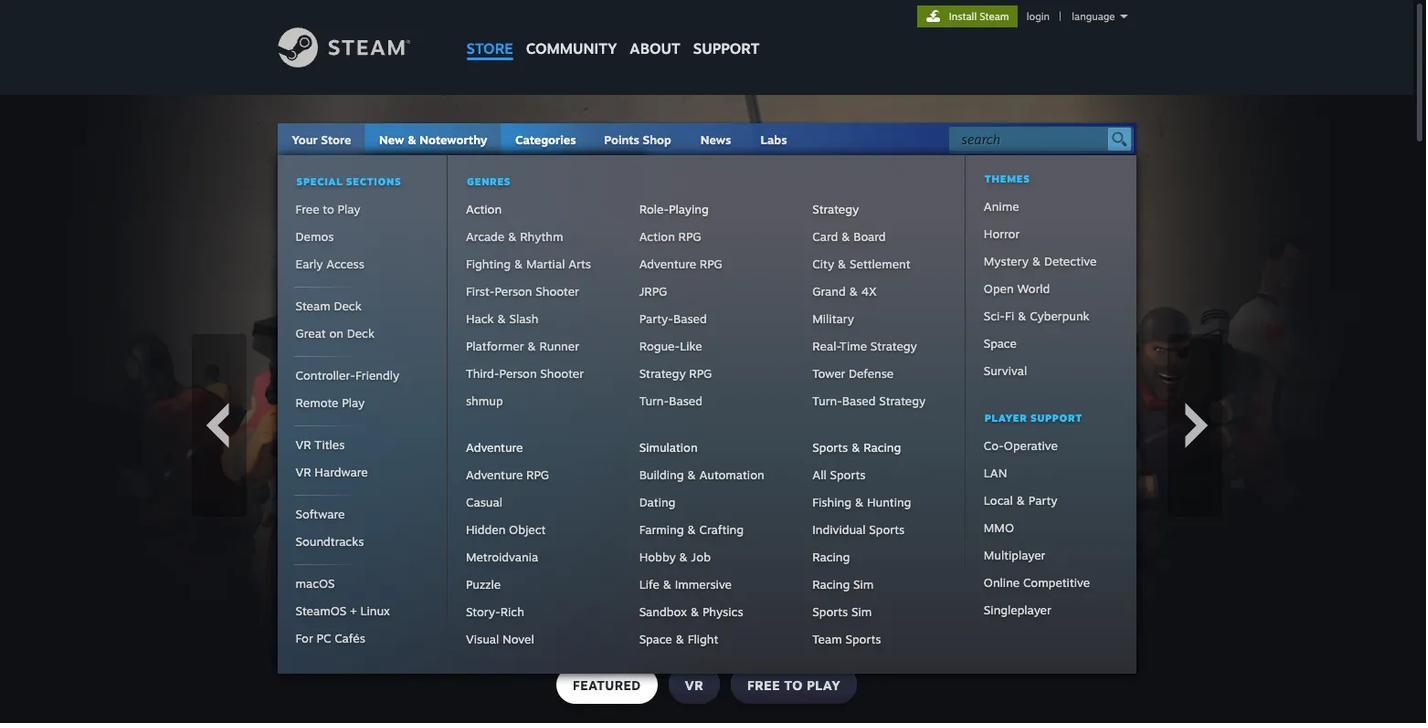 Task type: describe. For each thing, give the bounding box(es) containing it.
trading link
[[910, 407, 966, 426]]

co- for co-operative
[[984, 439, 1004, 453]]

lan
[[984, 466, 1008, 481]]

game
[[590, 460, 624, 475]]

& for platformer & runner
[[528, 339, 536, 354]]

co-operative link
[[983, 435, 1059, 460]]

individual sports link
[[812, 519, 906, 544]]

first- for first-person shooter
[[466, 284, 495, 299]]

1 vertical spatial deck
[[347, 326, 375, 341]]

turn-based
[[639, 394, 703, 409]]

played
[[412, 235, 445, 249]]

& for sandbox & physics
[[691, 605, 699, 620]]

steam deck
[[296, 299, 362, 313]]

shooter inside 'link'
[[536, 284, 579, 299]]

based for party-based
[[674, 312, 707, 326]]

search text field
[[962, 128, 1104, 152]]

sports up "all sports" in the bottom of the page
[[813, 441, 848, 455]]

shmup link
[[465, 390, 504, 415]]

player support
[[985, 412, 1083, 425]]

object
[[509, 523, 546, 537]]

1 horizontal spatial action link
[[883, 384, 934, 403]]

rpg for strategy rpg link
[[689, 366, 712, 381]]

support
[[1031, 412, 1083, 425]]

anime
[[984, 199, 1020, 214]]

fishing & hunting link
[[812, 492, 912, 516]]

& for promos & events
[[572, 183, 579, 196]]

platformer
[[466, 339, 524, 354]]

1,002,890
[[641, 349, 715, 367]]

survival
[[984, 364, 1028, 378]]

based for turn-based strategy
[[842, 394, 876, 409]]

cartoony link
[[842, 407, 906, 426]]

shop
[[643, 133, 672, 147]]

puzzle link
[[465, 574, 502, 599]]

1 vertical spatial adventure rpg
[[466, 468, 549, 483]]

sale events
[[520, 235, 579, 249]]

sandbox & physics
[[639, 605, 744, 620]]

just
[[532, 436, 560, 451]]

visual
[[466, 632, 499, 647]]

arts
[[569, 257, 591, 271]]

sim for racing sim
[[854, 578, 874, 592]]

new releases link
[[382, 271, 455, 294]]

controller-friendly link
[[295, 365, 401, 389]]

new for new & noteworthy
[[379, 133, 404, 147]]

news for news & updates
[[384, 343, 416, 356]]

free to play for free to play link to the bottom
[[542, 387, 601, 400]]

demos
[[296, 229, 334, 244]]

2 horizontal spatial action
[[892, 387, 925, 400]]

rpg for topmost adventure rpg link
[[700, 257, 723, 271]]

controller-
[[296, 368, 356, 383]]

free to play link
[[277, 267, 514, 588]]

role-playing link
[[639, 198, 710, 220]]

rpg for action rpg link
[[679, 229, 702, 244]]

action rpg
[[639, 229, 702, 244]]

mmo link
[[983, 517, 1015, 542]]

action rpg link
[[639, 226, 702, 250]]

steam next fest
[[520, 301, 604, 314]]

for pc cafés link
[[295, 628, 366, 653]]

team fortress 2 release date: oct 10, 2007 very positive | 1,002,890 user reviews
[[536, 283, 811, 367]]

online competitive
[[984, 576, 1090, 590]]

competitive inside competitive link
[[768, 409, 829, 423]]

1 vertical spatial adventure
[[466, 441, 523, 455]]

simulation
[[639, 441, 698, 455]]

featured
[[573, 678, 641, 694]]

strategy up hero shooter
[[639, 366, 686, 381]]

sports for individual sports
[[869, 523, 905, 537]]

previous image
[[194, 403, 240, 449]]

labs
[[761, 133, 787, 147]]

vr for vr
[[685, 678, 704, 694]]

hidden object
[[466, 523, 546, 537]]

& for grand & 4x
[[850, 284, 858, 299]]

sports & racing
[[813, 441, 901, 455]]

team for fortress
[[536, 283, 606, 317]]

sports for all sports
[[830, 468, 866, 483]]

anime link
[[983, 196, 1020, 220]]

& right fi
[[1018, 309, 1027, 324]]

labs link
[[746, 123, 802, 155]]

releases for new releases
[[409, 275, 454, 289]]

top
[[619, 480, 636, 494]]

tower
[[813, 366, 846, 381]]

points shop link
[[590, 123, 686, 155]]

vr titles
[[296, 438, 345, 452]]

class-based
[[947, 387, 1008, 400]]

2 vertical spatial free to play
[[748, 678, 841, 694]]

special offers link
[[519, 206, 592, 228]]

comedy link
[[1023, 407, 1083, 426]]

based for turn-based
[[669, 394, 703, 409]]

survival link
[[983, 360, 1028, 385]]

sellers
[[639, 480, 672, 494]]

sports inside "link"
[[813, 605, 848, 620]]

& for sports & racing
[[852, 441, 860, 455]]

racing for racing link
[[813, 550, 850, 565]]

online competitive link
[[983, 572, 1091, 597]]

controller-friendly
[[296, 368, 400, 383]]

team for sports
[[813, 632, 842, 647]]

team sports link
[[812, 629, 882, 653]]

vr hardware
[[296, 465, 368, 480]]

team fortress 2 link
[[536, 283, 822, 317]]

hero shooter link
[[614, 384, 699, 403]]

0 vertical spatial racing
[[864, 441, 901, 455]]

your
[[292, 133, 318, 147]]

player
[[985, 412, 1028, 425]]

news for news
[[701, 133, 732, 147]]

free to play for free to play link to the top
[[296, 202, 360, 217]]

building & automation link
[[639, 464, 766, 489]]

relevant
[[640, 460, 691, 475]]

1 vertical spatial action
[[639, 229, 675, 244]]

& for hack & slash
[[497, 312, 506, 326]]

fps
[[790, 387, 808, 400]]

& for card & board
[[842, 229, 850, 244]]

0 vertical spatial |
[[1060, 10, 1062, 23]]

sci-fi & cyberpunk
[[984, 309, 1090, 324]]

mystery & detective link
[[983, 250, 1098, 275]]

board
[[854, 229, 886, 244]]

0 horizontal spatial action
[[466, 202, 502, 217]]

0 horizontal spatial multiplayer link
[[703, 384, 777, 403]]

first-person shooter
[[466, 284, 579, 299]]

sellers
[[404, 209, 438, 223]]

strategy up cartoony
[[879, 394, 926, 409]]

turn- for turn-based
[[639, 394, 669, 409]]

soundtracks
[[296, 535, 364, 549]]

sim for sports sim
[[852, 605, 872, 620]]

0 horizontal spatial adventure rpg link
[[465, 464, 550, 489]]

sale
[[520, 235, 542, 249]]

great on deck
[[296, 326, 375, 341]]

fest
[[583, 301, 604, 314]]

sections
[[346, 175, 402, 188]]

& for space & flight
[[676, 632, 684, 647]]

why this game is relevant to you:
[[532, 460, 737, 475]]

third-person shooter
[[466, 366, 584, 381]]

vr for vr titles
[[296, 438, 311, 452]]

space for space
[[984, 336, 1017, 351]]

online co-op link
[[667, 407, 755, 426]]

singleplayer
[[984, 603, 1052, 618]]

reviews
[[754, 349, 811, 367]]

+
[[350, 604, 357, 619]]

2
[[728, 283, 745, 317]]

most played link
[[382, 231, 446, 254]]

based for team-based funny
[[1062, 387, 1093, 400]]

steam inside install steam link
[[980, 10, 1010, 23]]

co-op link
[[969, 407, 1019, 426]]

0 vertical spatial free to play link
[[295, 198, 361, 223]]

card & board link
[[812, 226, 887, 250]]

co- up you: on the bottom of the page
[[713, 409, 731, 423]]

& for new & noteworthy
[[408, 133, 416, 147]]

oct
[[644, 323, 671, 343]]

space for space & flight
[[639, 632, 672, 647]]

software link
[[295, 504, 346, 528]]



Task type: vqa. For each thing, say whether or not it's contained in the screenshot.
Party-
yes



Task type: locate. For each thing, give the bounding box(es) containing it.
steam inside "steam replay 2022" link
[[520, 275, 552, 289]]

news left labs
[[701, 133, 732, 147]]

free to play down team sports link on the right of the page
[[748, 678, 841, 694]]

strategy up defense
[[871, 339, 917, 354]]

co-op
[[979, 409, 1010, 423]]

& inside 'link'
[[676, 632, 684, 647]]

0 vertical spatial space
[[984, 336, 1017, 351]]

space up survival
[[984, 336, 1017, 351]]

1 vertical spatial free to play link
[[532, 384, 610, 403]]

for pc cafés
[[296, 632, 365, 646]]

2 vertical spatial vr
[[685, 678, 704, 694]]

adventure rpg down adventure link
[[466, 468, 549, 483]]

grand & 4x link
[[812, 281, 878, 305]]

events down special offers link
[[545, 235, 579, 249]]

& for local & party
[[1017, 494, 1026, 508]]

play down "controller-friendly" link
[[342, 396, 365, 410]]

1 vertical spatial competitive
[[1024, 576, 1090, 590]]

sandbox
[[639, 605, 687, 620]]

play
[[338, 202, 360, 217], [580, 387, 601, 400], [342, 396, 365, 410], [482, 562, 507, 578], [807, 678, 841, 694]]

1 horizontal spatial online
[[984, 576, 1020, 590]]

1 vertical spatial online
[[984, 576, 1020, 590]]

grand
[[813, 284, 846, 299]]

0 horizontal spatial first-
[[466, 284, 495, 299]]

team-
[[1030, 387, 1062, 400]]

why
[[532, 460, 560, 475]]

third-person shooter link
[[465, 363, 585, 388]]

2022
[[593, 275, 621, 289]]

first-person link
[[585, 407, 664, 426]]

tower defense
[[813, 366, 894, 381]]

2 vertical spatial racing
[[813, 578, 850, 592]]

top
[[383, 209, 401, 223]]

& for building & automation
[[687, 468, 696, 483]]

0 vertical spatial new
[[379, 133, 404, 147]]

& left noteworthy
[[408, 133, 416, 147]]

horror link
[[983, 223, 1021, 248]]

action link up arcade
[[465, 198, 503, 220]]

co- for co-op
[[979, 409, 997, 423]]

sim inside sports sim "link"
[[852, 605, 872, 620]]

play right to
[[482, 562, 507, 578]]

rpg down action rpg link
[[700, 257, 723, 271]]

role-playing
[[639, 202, 709, 217]]

adventure link
[[465, 437, 524, 459]]

0 vertical spatial adventure
[[639, 257, 696, 271]]

multiplayer down mmo link
[[984, 548, 1046, 563]]

0 horizontal spatial news
[[384, 343, 416, 356]]

free to play link up funny link
[[532, 384, 610, 403]]

early access
[[296, 257, 365, 271]]

0 horizontal spatial competitive
[[768, 409, 829, 423]]

play down the positive
[[580, 387, 601, 400]]

person for first-person shooter
[[495, 284, 532, 299]]

1 vertical spatial multiplayer
[[984, 548, 1046, 563]]

news inside "link"
[[701, 133, 732, 147]]

hobby
[[639, 550, 676, 565]]

1 horizontal spatial team
[[813, 632, 842, 647]]

1 horizontal spatial first-
[[594, 409, 620, 423]]

co- up lan on the bottom of page
[[984, 439, 1004, 453]]

free to play up demos
[[296, 202, 360, 217]]

& left the sale
[[508, 229, 517, 244]]

competitive up singleplayer at the right bottom of page
[[1024, 576, 1090, 590]]

settlement
[[850, 257, 911, 271]]

& up job
[[688, 523, 696, 537]]

2 vertical spatial person
[[620, 409, 655, 423]]

sports down sports sim "link"
[[846, 632, 881, 647]]

competitive link
[[759, 407, 838, 426]]

& left party
[[1017, 494, 1026, 508]]

& for fishing & hunting
[[855, 495, 864, 510]]

metroidvania
[[466, 550, 539, 565]]

1 vertical spatial team
[[813, 632, 842, 647]]

1 horizontal spatial special
[[520, 209, 557, 223]]

0 horizontal spatial adventure rpg
[[466, 468, 549, 483]]

0 horizontal spatial free to play link
[[295, 198, 361, 223]]

new up sections
[[379, 133, 404, 147]]

play inside "link"
[[342, 396, 365, 410]]

& for arcade & rhythm
[[508, 229, 517, 244]]

0 horizontal spatial |
[[633, 349, 637, 367]]

1 vertical spatial action link
[[883, 384, 934, 403]]

action up arcade
[[466, 202, 502, 217]]

based for class-based
[[978, 387, 1008, 400]]

macos link
[[295, 573, 336, 598]]

& left flight
[[676, 632, 684, 647]]

free to play up funny link
[[542, 387, 601, 400]]

adventure rpg link down adventure link
[[465, 464, 550, 489]]

upcoming releases link
[[382, 297, 484, 320]]

0 horizontal spatial events
[[545, 235, 579, 249]]

rpg
[[679, 229, 702, 244], [700, 257, 723, 271], [689, 366, 712, 381], [527, 468, 549, 483]]

software
[[296, 507, 345, 522]]

& for city & settlement
[[838, 257, 847, 271]]

racing for racing sim
[[813, 578, 850, 592]]

team sports
[[813, 632, 881, 647]]

rpg down like
[[689, 366, 712, 381]]

action down role-
[[639, 229, 675, 244]]

deck right on
[[347, 326, 375, 341]]

0 vertical spatial special
[[297, 175, 343, 188]]

& down the sale
[[514, 257, 523, 271]]

farming
[[639, 523, 684, 537]]

steam right install
[[980, 10, 1010, 23]]

rpg inside action rpg link
[[679, 229, 702, 244]]

martial
[[526, 257, 565, 271]]

upcoming
[[383, 301, 435, 314]]

person up slash
[[495, 284, 532, 299]]

first- up updated!
[[594, 409, 620, 423]]

& for hobby & job
[[679, 550, 688, 565]]

space inside the space link
[[984, 336, 1017, 351]]

0 horizontal spatial multiplayer
[[712, 387, 768, 400]]

1 horizontal spatial action
[[639, 229, 675, 244]]

news up recently
[[384, 343, 416, 356]]

military
[[813, 312, 854, 326]]

support link
[[687, 0, 766, 62]]

all sports link
[[812, 464, 867, 489]]

multiplayer link up op
[[703, 384, 777, 403]]

1 horizontal spatial turn-
[[813, 394, 843, 409]]

strategy rpg
[[639, 366, 712, 381]]

0 horizontal spatial online
[[677, 409, 709, 423]]

1 horizontal spatial free to play
[[542, 387, 601, 400]]

steam for steam deck
[[296, 299, 331, 313]]

rpg for adventure rpg link to the left
[[527, 468, 549, 483]]

& for life & immersive
[[663, 578, 672, 592]]

person inside third-person shooter link
[[500, 366, 537, 381]]

hunting
[[867, 495, 912, 510]]

0 vertical spatial multiplayer link
[[703, 384, 777, 403]]

play down team sports link on the right of the page
[[807, 678, 841, 694]]

sim up "sports sim"
[[854, 578, 874, 592]]

first-person
[[594, 409, 655, 423]]

first- inside 'link'
[[466, 284, 495, 299]]

& for mystery & detective
[[1032, 254, 1041, 269]]

strategy up the card
[[813, 202, 859, 217]]

adventure rpg link down action rpg link
[[639, 253, 724, 278]]

& right fishing at the bottom of the page
[[855, 495, 864, 510]]

racing sim
[[813, 578, 874, 592]]

steam inside steam next fest link
[[520, 301, 552, 314]]

1 vertical spatial multiplayer link
[[983, 545, 1047, 569]]

person down platformer & runner link
[[500, 366, 537, 381]]

0 vertical spatial free to play
[[296, 202, 360, 217]]

special for special sections
[[297, 175, 343, 188]]

adventure down shmup link
[[466, 441, 523, 455]]

new for new releases
[[383, 275, 406, 289]]

online for online co-op
[[677, 409, 709, 423]]

events up 'offers'
[[583, 183, 626, 196]]

adventure rpg down action rpg link
[[639, 257, 723, 271]]

0 vertical spatial news
[[701, 133, 732, 147]]

rogue-like link
[[639, 335, 703, 360]]

new up upcoming
[[383, 275, 406, 289]]

0 vertical spatial deck
[[334, 299, 362, 313]]

rpg inside strategy rpg link
[[689, 366, 712, 381]]

multiplayer up op
[[712, 387, 768, 400]]

time
[[840, 339, 867, 354]]

steam replay 2022 link
[[519, 271, 622, 294]]

2 horizontal spatial free to play
[[748, 678, 841, 694]]

& for farming & crafting
[[688, 523, 696, 537]]

turn- for turn-based strategy
[[813, 394, 843, 409]]

0 vertical spatial action link
[[465, 198, 503, 220]]

party-based
[[639, 312, 707, 326]]

1 vertical spatial free to play
[[542, 387, 601, 400]]

0 vertical spatial sim
[[854, 578, 874, 592]]

strategy link
[[812, 198, 860, 220]]

automation
[[700, 468, 765, 483]]

racing down the individual
[[813, 550, 850, 565]]

multiplayer for the left multiplayer link
[[712, 387, 768, 400]]

1 vertical spatial space
[[639, 632, 672, 647]]

vr for vr hardware
[[296, 465, 311, 480]]

0 vertical spatial team
[[536, 283, 606, 317]]

your store
[[292, 133, 351, 147]]

& up "all sports" in the bottom of the page
[[852, 441, 860, 455]]

1 vertical spatial releases
[[438, 301, 483, 314]]

10,
[[676, 323, 700, 343]]

1 horizontal spatial events
[[583, 183, 626, 196]]

1 vertical spatial |
[[633, 349, 637, 367]]

sports down racing sim link
[[813, 605, 848, 620]]

steam up "great"
[[296, 299, 331, 313]]

team-based link
[[1021, 384, 1102, 403]]

1 horizontal spatial competitive
[[1024, 576, 1090, 590]]

platformer & runner
[[466, 339, 579, 354]]

0 vertical spatial first-
[[466, 284, 495, 299]]

0 vertical spatial vr
[[296, 438, 311, 452]]

1 horizontal spatial news
[[701, 133, 732, 147]]

& left 'very'
[[528, 339, 536, 354]]

racing link
[[812, 547, 851, 571]]

tower defense link
[[812, 363, 895, 388]]

0 vertical spatial adventure rpg
[[639, 257, 723, 271]]

multiplayer link
[[703, 384, 777, 403], [983, 545, 1047, 569]]

rogue-
[[639, 339, 680, 354]]

news & updates
[[384, 343, 480, 356]]

online down the turn-based
[[677, 409, 709, 423]]

steam down first-person shooter
[[520, 301, 552, 314]]

pc
[[317, 632, 331, 646]]

sports down hunting
[[869, 523, 905, 537]]

& up 'offers'
[[572, 183, 579, 196]]

based inside team-based funny
[[1062, 387, 1093, 400]]

sim up team sports
[[852, 605, 872, 620]]

steam replay 2022
[[520, 275, 621, 289]]

0 vertical spatial events
[[583, 183, 626, 196]]

& for fighting & martial arts
[[514, 257, 523, 271]]

adventure down adventure link
[[466, 468, 523, 483]]

racing down cartoony
[[864, 441, 901, 455]]

0 horizontal spatial special
[[297, 175, 343, 188]]

multiplayer for multiplayer link to the bottom
[[984, 548, 1046, 563]]

steam down fighting & martial arts
[[520, 275, 552, 289]]

0 vertical spatial releases
[[409, 275, 454, 289]]

play down special sections
[[338, 202, 360, 217]]

store
[[467, 39, 513, 58]]

early
[[296, 257, 323, 271]]

& up world
[[1032, 254, 1041, 269]]

first- for first-person
[[594, 409, 620, 423]]

1 vertical spatial adventure rpg link
[[465, 464, 550, 489]]

online co-op
[[677, 409, 746, 423]]

0 vertical spatial online
[[677, 409, 709, 423]]

party-based link
[[639, 308, 708, 333]]

about
[[630, 39, 681, 58]]

rpg down playing
[[679, 229, 702, 244]]

0 vertical spatial person
[[495, 284, 532, 299]]

1 horizontal spatial adventure rpg
[[639, 257, 723, 271]]

1 vertical spatial new
[[383, 275, 406, 289]]

sports
[[813, 441, 848, 455], [830, 468, 866, 483], [869, 523, 905, 537], [813, 605, 848, 620], [846, 632, 881, 647]]

steam next fest link
[[519, 297, 605, 320]]

1 vertical spatial news
[[384, 343, 416, 356]]

0 horizontal spatial turn-
[[639, 394, 669, 409]]

competitive
[[768, 409, 829, 423], [1024, 576, 1090, 590]]

releases for upcoming releases
[[438, 301, 483, 314]]

release
[[536, 323, 596, 343]]

person down the hero
[[620, 409, 655, 423]]

space inside space & flight 'link'
[[639, 632, 672, 647]]

team inside team fortress 2 release date: oct 10, 2007 very positive | 1,002,890 user reviews
[[536, 283, 606, 317]]

0 horizontal spatial action link
[[465, 198, 503, 220]]

party-
[[639, 312, 674, 326]]

rhythm
[[520, 229, 563, 244]]

1 vertical spatial vr
[[296, 465, 311, 480]]

novel
[[503, 632, 534, 647]]

2 vertical spatial action
[[892, 387, 925, 400]]

strategy
[[813, 202, 859, 217], [871, 339, 917, 354], [639, 366, 686, 381], [879, 394, 926, 409]]

sports right "all"
[[830, 468, 866, 483]]

person inside first-person shooter 'link'
[[495, 284, 532, 299]]

special down the your store link
[[297, 175, 343, 188]]

1 horizontal spatial multiplayer link
[[983, 545, 1047, 569]]

demos link
[[295, 226, 335, 250]]

2 vertical spatial adventure
[[466, 468, 523, 483]]

1 turn- from the left
[[639, 394, 669, 409]]

vr inside "link"
[[296, 465, 311, 480]]

co- down class-based
[[979, 409, 997, 423]]

space down sandbox
[[639, 632, 672, 647]]

0 horizontal spatial space
[[639, 632, 672, 647]]

& left 4x
[[850, 284, 858, 299]]

early access link
[[295, 253, 366, 278]]

releases up upcoming releases
[[409, 275, 454, 289]]

online for online competitive
[[984, 576, 1020, 590]]

deck up on
[[334, 299, 362, 313]]

1 horizontal spatial adventure rpg link
[[639, 253, 724, 278]]

| left rogue-
[[633, 349, 637, 367]]

0 vertical spatial adventure rpg link
[[639, 253, 724, 278]]

1 horizontal spatial multiplayer
[[984, 548, 1046, 563]]

0 vertical spatial multiplayer
[[712, 387, 768, 400]]

0 vertical spatial competitive
[[768, 409, 829, 423]]

next image
[[1174, 403, 1220, 449]]

person for third-person shooter
[[500, 366, 537, 381]]

2 turn- from the left
[[813, 394, 843, 409]]

1 vertical spatial person
[[500, 366, 537, 381]]

& left job
[[679, 550, 688, 565]]

adventure for topmost adventure rpg link
[[639, 257, 696, 271]]

ranked
[[548, 480, 587, 494]]

0 horizontal spatial team
[[536, 283, 606, 317]]

steam inside steam deck link
[[296, 299, 331, 313]]

1 vertical spatial events
[[545, 235, 579, 249]]

1 vertical spatial first-
[[594, 409, 620, 423]]

& right hack
[[497, 312, 506, 326]]

steam for steam next fest
[[520, 301, 552, 314]]

1 vertical spatial racing
[[813, 550, 850, 565]]

city
[[813, 257, 835, 271]]

defense
[[849, 366, 894, 381]]

multiplayer link down mmo link
[[983, 545, 1047, 569]]

arcade & rhythm
[[466, 229, 563, 244]]

story-rich
[[466, 605, 525, 620]]

& right the card
[[842, 229, 850, 244]]

about link
[[624, 0, 687, 62]]

fighting & martial arts
[[466, 257, 591, 271]]

adventure for adventure rpg link to the left
[[466, 468, 523, 483]]

free to play link up demos
[[295, 198, 361, 223]]

person for first-person
[[620, 409, 655, 423]]

competitive inside online competitive link
[[1024, 576, 1090, 590]]

life & immersive link
[[639, 574, 733, 599]]

1 horizontal spatial free to play link
[[532, 384, 610, 403]]

first- up hack
[[466, 284, 495, 299]]

& right city
[[838, 257, 847, 271]]

action up the trading
[[892, 387, 925, 400]]

& right life
[[663, 578, 672, 592]]

special up rhythm
[[520, 209, 557, 223]]

fortress
[[614, 283, 720, 317]]

| inside team fortress 2 release date: oct 10, 2007 very positive | 1,002,890 user reviews
[[633, 349, 637, 367]]

1 horizontal spatial space
[[984, 336, 1017, 351]]

team fortress 2 image
[[277, 267, 514, 550]]

rpg down just
[[527, 468, 549, 483]]

support
[[693, 39, 760, 58]]

racing down racing link
[[813, 578, 850, 592]]

online up singleplayer at the right bottom of page
[[984, 576, 1020, 590]]

action link up the trading
[[883, 384, 934, 403]]

4x
[[862, 284, 877, 299]]

& for news & updates
[[420, 343, 427, 356]]

local & party link
[[983, 490, 1059, 515]]

special for special offers
[[520, 209, 557, 223]]

sim inside racing sim link
[[854, 578, 874, 592]]

& down life & immersive link
[[691, 605, 699, 620]]

is
[[627, 460, 637, 475]]

vr left titles
[[296, 438, 311, 452]]

events inside sale events link
[[545, 235, 579, 249]]

special sections
[[297, 175, 402, 188]]

hobby & job link
[[639, 547, 712, 571]]

adventure down action rpg link
[[639, 257, 696, 271]]

building & automation
[[639, 468, 765, 483]]

person inside first-person link
[[620, 409, 655, 423]]

0 horizontal spatial free to play
[[296, 202, 360, 217]]

local
[[984, 494, 1013, 508]]

just updated!
[[532, 436, 626, 451]]

community
[[526, 39, 617, 58]]

1 vertical spatial special
[[520, 209, 557, 223]]

vr down flight
[[685, 678, 704, 694]]

1 horizontal spatial |
[[1060, 10, 1062, 23]]

0 vertical spatial action
[[466, 202, 502, 217]]

93
[[590, 480, 604, 494]]

steam for steam replay 2022
[[520, 275, 552, 289]]

turn-based strategy link
[[812, 390, 927, 415]]

| right "login"
[[1060, 10, 1062, 23]]

competitive down fps link
[[768, 409, 829, 423]]

shooter
[[282, 191, 492, 246], [536, 284, 579, 299], [540, 366, 584, 381], [650, 387, 690, 400], [830, 387, 870, 400]]

1 vertical spatial sim
[[852, 605, 872, 620]]

releases up updates
[[438, 301, 483, 314]]

vr down vr titles link
[[296, 465, 311, 480]]

hack & slash
[[466, 312, 539, 326]]

& right building
[[687, 468, 696, 483]]

sports for team sports
[[846, 632, 881, 647]]

& up the recently updated
[[420, 343, 427, 356]]



